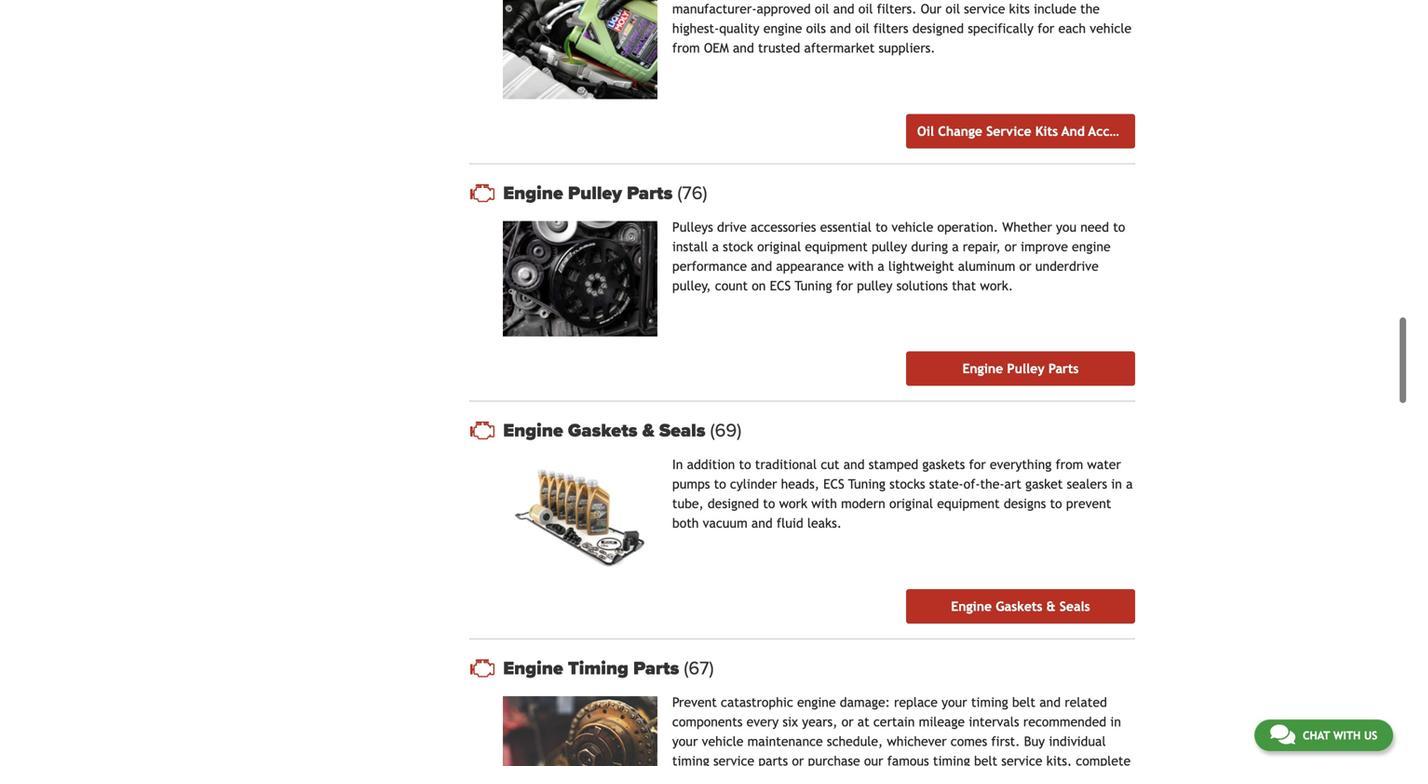 Task type: vqa. For each thing, say whether or not it's contained in the screenshot.
"INCLUSION"
no



Task type: locate. For each thing, give the bounding box(es) containing it.
1 horizontal spatial timing
[[933, 754, 970, 767]]

in addition to traditional cut and stamped gaskets for everything from water pumps to cylinder heads, ecs tuning stocks state-of-the-art gasket sealers in a tube, designed to work with modern original equipment designs to prevent both vacuum and fluid leaks.
[[673, 458, 1133, 531]]

0 vertical spatial engine
[[1072, 239, 1111, 254]]

timing
[[971, 696, 1009, 711], [673, 754, 710, 767], [933, 754, 970, 767]]

0 horizontal spatial vehicle
[[702, 735, 744, 750]]

1 horizontal spatial for
[[969, 458, 986, 473]]

in inside prevent catastrophic engine damage: replace your timing belt and related components every six years, or at certain mileage intervals recommended in your vehicle maintenance schedule, whichever comes first. buy individual timing service parts or purchase our famous timing belt service kits, compl
[[1111, 715, 1122, 730]]

whether
[[1003, 220, 1052, 235]]

1 horizontal spatial &
[[1047, 600, 1056, 615]]

engine gaskets & seals for bottom engine gaskets & seals link
[[951, 600, 1091, 615]]

0 horizontal spatial with
[[812, 497, 837, 512]]

in down water
[[1112, 477, 1123, 492]]

to
[[876, 220, 888, 235], [1113, 220, 1126, 235], [739, 458, 751, 473], [714, 477, 726, 492], [763, 497, 775, 512], [1050, 497, 1063, 512]]

gaskets
[[923, 458, 965, 473]]

1 vertical spatial &
[[1047, 600, 1056, 615]]

0 horizontal spatial tuning
[[795, 278, 832, 293]]

service left parts
[[714, 754, 755, 767]]

art
[[1005, 477, 1022, 492]]

0 horizontal spatial original
[[757, 239, 801, 254]]

or down the whether
[[1005, 239, 1017, 254]]

1 horizontal spatial service
[[1002, 754, 1043, 767]]

1 vertical spatial gaskets
[[996, 600, 1043, 615]]

2 vertical spatial parts
[[634, 658, 679, 680]]

1 vertical spatial with
[[812, 497, 837, 512]]

engine pulley parts for bottom engine pulley parts link
[[963, 362, 1079, 377]]

vehicle down components
[[702, 735, 744, 750]]

comes
[[951, 735, 988, 750]]

0 vertical spatial seals
[[659, 420, 706, 442]]

0 vertical spatial original
[[757, 239, 801, 254]]

for down appearance
[[836, 278, 853, 293]]

0 vertical spatial engine gaskets & seals link
[[503, 420, 1136, 442]]

engine pulley parts link
[[503, 182, 1136, 204], [906, 352, 1136, 386]]

for inside pulleys drive accessories essential to vehicle operation. whether you need to install a stock original equipment pulley during a repair, or improve engine performance and appearance with a lightweight aluminum or underdrive pulley, count on ecs tuning for pulley solutions that work.
[[836, 278, 853, 293]]

with inside in addition to traditional cut and stamped gaskets for everything from water pumps to cylinder heads, ecs tuning stocks state-of-the-art gasket sealers in a tube, designed to work with modern original equipment designs to prevent both vacuum and fluid leaks.
[[812, 497, 837, 512]]

chat with us link
[[1255, 720, 1394, 752]]

with down 'essential'
[[848, 259, 874, 274]]

purchase
[[808, 754, 860, 767]]

1 horizontal spatial with
[[848, 259, 874, 274]]

0 horizontal spatial seals
[[659, 420, 706, 442]]

ecs down the cut
[[824, 477, 845, 492]]

engine pulley parts up engine pulley parts thumbnail image
[[503, 182, 678, 204]]

engine pulley parts down work.
[[963, 362, 1079, 377]]

gaskets for bottom engine gaskets & seals link
[[996, 600, 1043, 615]]

engine timing parts link
[[503, 658, 1136, 680]]

traditional
[[755, 458, 817, 473]]

everything
[[990, 458, 1052, 473]]

and
[[1062, 124, 1085, 139], [751, 259, 772, 274], [844, 458, 865, 473], [752, 516, 773, 531], [1040, 696, 1061, 711]]

1 vertical spatial belt
[[974, 754, 998, 767]]

belt
[[1013, 696, 1036, 711], [974, 754, 998, 767]]

0 horizontal spatial ecs
[[770, 278, 791, 293]]

engine for pulleys drive accessories essential to vehicle operation. whether you need to install a stock original equipment pulley during a repair, or improve engine performance and appearance with a lightweight aluminum or underdrive pulley, count on ecs tuning for pulley solutions that work.
[[503, 182, 563, 204]]

components
[[673, 715, 743, 730]]

and left the fluid
[[752, 516, 773, 531]]

original down the 'stocks'
[[890, 497, 934, 512]]

engine gaskets & seals link
[[503, 420, 1136, 442], [906, 590, 1136, 624]]

1 vertical spatial equipment
[[937, 497, 1000, 512]]

need
[[1081, 220, 1110, 235]]

1 vertical spatial in
[[1111, 715, 1122, 730]]

for up the of-
[[969, 458, 986, 473]]

timing up intervals
[[971, 696, 1009, 711]]

designs
[[1004, 497, 1046, 512]]

engine inside prevent catastrophic engine damage: replace your timing belt and related components every six years, or at certain mileage intervals recommended in your vehicle maintenance schedule, whichever comes first. buy individual timing service parts or purchase our famous timing belt service kits, compl
[[797, 696, 836, 711]]

for
[[836, 278, 853, 293], [969, 458, 986, 473]]

0 horizontal spatial belt
[[974, 754, 998, 767]]

gaskets
[[568, 420, 638, 442], [996, 600, 1043, 615]]

equipment down the of-
[[937, 497, 1000, 512]]

engine pulley parts link down work.
[[906, 352, 1136, 386]]

0 horizontal spatial equipment
[[805, 239, 868, 254]]

timing down components
[[673, 754, 710, 767]]

replace
[[894, 696, 938, 711]]

work.
[[980, 278, 1014, 293]]

1 vertical spatial vehicle
[[702, 735, 744, 750]]

1 vertical spatial engine pulley parts
[[963, 362, 1079, 377]]

designed
[[708, 497, 759, 512]]

0 horizontal spatial &
[[643, 420, 655, 442]]

engine inside pulleys drive accessories essential to vehicle operation. whether you need to install a stock original equipment pulley during a repair, or improve engine performance and appearance with a lightweight aluminum or underdrive pulley, count on ecs tuning for pulley solutions that work.
[[1072, 239, 1111, 254]]

1 horizontal spatial vehicle
[[892, 220, 934, 235]]

1 vertical spatial parts
[[1049, 362, 1079, 377]]

0 vertical spatial gaskets
[[568, 420, 638, 442]]

and up on
[[751, 259, 772, 274]]

2 service from the left
[[1002, 754, 1043, 767]]

with
[[848, 259, 874, 274], [812, 497, 837, 512], [1334, 729, 1361, 742]]

your
[[942, 696, 968, 711], [673, 735, 698, 750]]

0 vertical spatial engine gaskets & seals
[[503, 420, 710, 442]]

on
[[752, 278, 766, 293]]

1 vertical spatial tuning
[[848, 477, 886, 492]]

with left us
[[1334, 729, 1361, 742]]

1 horizontal spatial engine gaskets & seals
[[951, 600, 1091, 615]]

addition
[[687, 458, 735, 473]]

your down components
[[673, 735, 698, 750]]

0 vertical spatial your
[[942, 696, 968, 711]]

& for bottom engine gaskets & seals link
[[1047, 600, 1056, 615]]

0 horizontal spatial pulley
[[568, 182, 622, 204]]

pulley,
[[673, 278, 711, 293]]

catastrophic
[[721, 696, 794, 711]]

timing down comes
[[933, 754, 970, 767]]

in right recommended
[[1111, 715, 1122, 730]]

pulley for topmost engine pulley parts link
[[568, 182, 622, 204]]

0 horizontal spatial engine
[[797, 696, 836, 711]]

equipment
[[805, 239, 868, 254], [937, 497, 1000, 512]]

equipment down 'essential'
[[805, 239, 868, 254]]

engine for prevent catastrophic engine damage: replace your timing belt and related components every six years, or at certain mileage intervals recommended in your vehicle maintenance schedule, whichever comes first. buy individual timing service parts or purchase our famous timing belt service kits, compl
[[503, 658, 563, 680]]

2 vertical spatial with
[[1334, 729, 1361, 742]]

during
[[912, 239, 948, 254]]

oil
[[918, 124, 934, 139]]

and inside prevent catastrophic engine damage: replace your timing belt and related components every six years, or at certain mileage intervals recommended in your vehicle maintenance schedule, whichever comes first. buy individual timing service parts or purchase our famous timing belt service kits, compl
[[1040, 696, 1061, 711]]

in
[[1112, 477, 1123, 492], [1111, 715, 1122, 730]]

stamped
[[869, 458, 919, 473]]

belt down comes
[[974, 754, 998, 767]]

0 horizontal spatial your
[[673, 735, 698, 750]]

or left at
[[842, 715, 854, 730]]

1 horizontal spatial tuning
[[848, 477, 886, 492]]

1 horizontal spatial gaskets
[[996, 600, 1043, 615]]

for inside in addition to traditional cut and stamped gaskets for everything from water pumps to cylinder heads, ecs tuning stocks state-of-the-art gasket sealers in a tube, designed to work with modern original equipment designs to prevent both vacuum and fluid leaks.
[[969, 458, 986, 473]]

maintenance
[[748, 735, 823, 750]]

engine down "need"
[[1072, 239, 1111, 254]]

sealers
[[1067, 477, 1108, 492]]

pulley up engine pulley parts thumbnail image
[[568, 182, 622, 204]]

1 vertical spatial engine
[[797, 696, 836, 711]]

your up mileage
[[942, 696, 968, 711]]

belt up intervals
[[1013, 696, 1036, 711]]

seals
[[659, 420, 706, 442], [1060, 600, 1091, 615]]

0 vertical spatial pulley
[[568, 182, 622, 204]]

engine
[[503, 182, 563, 204], [963, 362, 1004, 377], [503, 420, 563, 442], [951, 600, 992, 615], [503, 658, 563, 680]]

0 vertical spatial engine pulley parts
[[503, 182, 678, 204]]

0 vertical spatial for
[[836, 278, 853, 293]]

to up cylinder
[[739, 458, 751, 473]]

or
[[1005, 239, 1017, 254], [1020, 259, 1032, 274], [842, 715, 854, 730], [792, 754, 804, 767]]

1 vertical spatial engine gaskets & seals
[[951, 600, 1091, 615]]

change
[[938, 124, 983, 139]]

0 horizontal spatial engine pulley parts
[[503, 182, 678, 204]]

pumps
[[673, 477, 710, 492]]

1 horizontal spatial your
[[942, 696, 968, 711]]

1 horizontal spatial engine pulley parts
[[963, 362, 1079, 377]]

1 horizontal spatial engine
[[1072, 239, 1111, 254]]

tube,
[[673, 497, 704, 512]]

original down accessories
[[757, 239, 801, 254]]

tuning up "modern"
[[848, 477, 886, 492]]

aluminum
[[958, 259, 1016, 274]]

0 vertical spatial tuning
[[795, 278, 832, 293]]

a right sealers at the bottom
[[1126, 477, 1133, 492]]

&
[[643, 420, 655, 442], [1047, 600, 1056, 615]]

vehicle up during
[[892, 220, 934, 235]]

pulley down work.
[[1007, 362, 1045, 377]]

lightweight
[[889, 259, 954, 274]]

pulley left solutions
[[857, 278, 893, 293]]

engine pulley parts
[[503, 182, 678, 204], [963, 362, 1079, 377]]

1 vertical spatial for
[[969, 458, 986, 473]]

a left lightweight
[[878, 259, 885, 274]]

2 horizontal spatial with
[[1334, 729, 1361, 742]]

vacuum
[[703, 516, 748, 531]]

0 vertical spatial with
[[848, 259, 874, 274]]

tuning down appearance
[[795, 278, 832, 293]]

work
[[779, 497, 808, 512]]

engine up 'years,'
[[797, 696, 836, 711]]

0 vertical spatial &
[[643, 420, 655, 442]]

0 vertical spatial equipment
[[805, 239, 868, 254]]

1 horizontal spatial ecs
[[824, 477, 845, 492]]

comments image
[[1271, 724, 1296, 746]]

1 vertical spatial original
[[890, 497, 934, 512]]

2 horizontal spatial timing
[[971, 696, 1009, 711]]

ecs inside in addition to traditional cut and stamped gaskets for everything from water pumps to cylinder heads, ecs tuning stocks state-of-the-art gasket sealers in a tube, designed to work with modern original equipment designs to prevent both vacuum and fluid leaks.
[[824, 477, 845, 492]]

1 horizontal spatial original
[[890, 497, 934, 512]]

mileage
[[919, 715, 965, 730]]

engine pulley parts for topmost engine pulley parts link
[[503, 182, 678, 204]]

0 horizontal spatial service
[[714, 754, 755, 767]]

0 horizontal spatial engine gaskets & seals
[[503, 420, 710, 442]]

pulley
[[872, 239, 908, 254], [857, 278, 893, 293]]

original
[[757, 239, 801, 254], [890, 497, 934, 512]]

from
[[1056, 458, 1084, 473]]

oil change service kits and accessories link
[[906, 114, 1159, 148]]

state-
[[930, 477, 964, 492]]

to right 'essential'
[[876, 220, 888, 235]]

0 vertical spatial parts
[[627, 182, 673, 204]]

a
[[712, 239, 719, 254], [952, 239, 959, 254], [878, 259, 885, 274], [1126, 477, 1133, 492]]

whichever
[[887, 735, 947, 750]]

0 vertical spatial vehicle
[[892, 220, 934, 235]]

1 horizontal spatial pulley
[[1007, 362, 1045, 377]]

0 vertical spatial in
[[1112, 477, 1123, 492]]

engine timing parts thumbnail image image
[[503, 697, 658, 767]]

our
[[864, 754, 884, 767]]

service down "buy"
[[1002, 754, 1043, 767]]

intervals
[[969, 715, 1020, 730]]

and up recommended
[[1040, 696, 1061, 711]]

with up leaks.
[[812, 497, 837, 512]]

0 horizontal spatial for
[[836, 278, 853, 293]]

1 vertical spatial ecs
[[824, 477, 845, 492]]

service
[[714, 754, 755, 767], [1002, 754, 1043, 767]]

prevent catastrophic engine damage: replace your timing belt and related components every six years, or at certain mileage intervals recommended in your vehicle maintenance schedule, whichever comes first. buy individual timing service parts or purchase our famous timing belt service kits, compl
[[673, 696, 1131, 767]]

vehicle
[[892, 220, 934, 235], [702, 735, 744, 750]]

engine pulley parts link up 'essential'
[[503, 182, 1136, 204]]

1 horizontal spatial equipment
[[937, 497, 1000, 512]]

1 vertical spatial pulley
[[1007, 362, 1045, 377]]

1 vertical spatial seals
[[1060, 600, 1091, 615]]

ecs right on
[[770, 278, 791, 293]]

0 horizontal spatial gaskets
[[568, 420, 638, 442]]

0 vertical spatial belt
[[1013, 696, 1036, 711]]

0 vertical spatial ecs
[[770, 278, 791, 293]]

pulley up lightweight
[[872, 239, 908, 254]]

operation.
[[938, 220, 999, 235]]



Task type: describe. For each thing, give the bounding box(es) containing it.
original inside pulleys drive accessories essential to vehicle operation. whether you need to install a stock original equipment pulley during a repair, or improve engine performance and appearance with a lightweight aluminum or underdrive pulley, count on ecs tuning for pulley solutions that work.
[[757, 239, 801, 254]]

parts for prevent catastrophic engine damage: replace your timing belt and related components every six years, or at certain mileage intervals recommended in your vehicle maintenance schedule, whichever comes first. buy individual timing service parts or purchase our famous timing belt service kits, compl
[[634, 658, 679, 680]]

parts
[[759, 754, 788, 767]]

gaskets for the topmost engine gaskets & seals link
[[568, 420, 638, 442]]

0 vertical spatial pulley
[[872, 239, 908, 254]]

0 vertical spatial engine pulley parts link
[[503, 182, 1136, 204]]

1 vertical spatial engine pulley parts link
[[906, 352, 1136, 386]]

essential
[[820, 220, 872, 235]]

count
[[715, 278, 748, 293]]

parts for pulleys drive accessories essential to vehicle operation. whether you need to install a stock original equipment pulley during a repair, or improve engine performance and appearance with a lightweight aluminum or underdrive pulley, count on ecs tuning for pulley solutions that work.
[[627, 182, 673, 204]]

accessories
[[1089, 124, 1159, 139]]

the-
[[981, 477, 1005, 492]]

and right the cut
[[844, 458, 865, 473]]

pulleys drive accessories essential to vehicle operation. whether you need to install a stock original equipment pulley during a repair, or improve engine performance and appearance with a lightweight aluminum or underdrive pulley, count on ecs tuning for pulley solutions that work.
[[673, 220, 1126, 293]]

1 horizontal spatial belt
[[1013, 696, 1036, 711]]

stock
[[723, 239, 754, 254]]

kits
[[1036, 124, 1058, 139]]

engine gaskets & seals thumbnail image image
[[503, 459, 658, 575]]

and inside pulleys drive accessories essential to vehicle operation. whether you need to install a stock original equipment pulley during a repair, or improve engine performance and appearance with a lightweight aluminum or underdrive pulley, count on ecs tuning for pulley solutions that work.
[[751, 259, 772, 274]]

1 vertical spatial your
[[673, 735, 698, 750]]

a up performance
[[712, 239, 719, 254]]

vehicle inside prevent catastrophic engine damage: replace your timing belt and related components every six years, or at certain mileage intervals recommended in your vehicle maintenance schedule, whichever comes first. buy individual timing service parts or purchase our famous timing belt service kits, compl
[[702, 735, 744, 750]]

recommended
[[1024, 715, 1107, 730]]

cylinder
[[730, 477, 777, 492]]

engine timing parts
[[503, 658, 684, 680]]

you
[[1056, 220, 1077, 235]]

a inside in addition to traditional cut and stamped gaskets for everything from water pumps to cylinder heads, ecs tuning stocks state-of-the-art gasket sealers in a tube, designed to work with modern original equipment designs to prevent both vacuum and fluid leaks.
[[1126, 477, 1133, 492]]

tuning inside pulleys drive accessories essential to vehicle operation. whether you need to install a stock original equipment pulley during a repair, or improve engine performance and appearance with a lightweight aluminum or underdrive pulley, count on ecs tuning for pulley solutions that work.
[[795, 278, 832, 293]]

1 service from the left
[[714, 754, 755, 767]]

in inside in addition to traditional cut and stamped gaskets for everything from water pumps to cylinder heads, ecs tuning stocks state-of-the-art gasket sealers in a tube, designed to work with modern original equipment designs to prevent both vacuum and fluid leaks.
[[1112, 477, 1123, 492]]

a down operation.
[[952, 239, 959, 254]]

ecs inside pulleys drive accessories essential to vehicle operation. whether you need to install a stock original equipment pulley during a repair, or improve engine performance and appearance with a lightweight aluminum or underdrive pulley, count on ecs tuning for pulley solutions that work.
[[770, 278, 791, 293]]

appearance
[[776, 259, 844, 274]]

with inside pulleys drive accessories essential to vehicle operation. whether you need to install a stock original equipment pulley during a repair, or improve engine performance and appearance with a lightweight aluminum or underdrive pulley, count on ecs tuning for pulley solutions that work.
[[848, 259, 874, 274]]

heads,
[[781, 477, 820, 492]]

schedule,
[[827, 735, 883, 750]]

1 vertical spatial pulley
[[857, 278, 893, 293]]

related
[[1065, 696, 1107, 711]]

or down maintenance
[[792, 754, 804, 767]]

of-
[[964, 477, 981, 492]]

both
[[673, 516, 699, 531]]

0 horizontal spatial timing
[[673, 754, 710, 767]]

engine gaskets & seals for the topmost engine gaskets & seals link
[[503, 420, 710, 442]]

chat with us
[[1303, 729, 1378, 742]]

kits,
[[1047, 754, 1072, 767]]

to left work
[[763, 497, 775, 512]]

drive
[[717, 220, 747, 235]]

solutions
[[897, 278, 948, 293]]

to down addition
[[714, 477, 726, 492]]

to down the 'gasket'
[[1050, 497, 1063, 512]]

at
[[858, 715, 870, 730]]

modern
[[841, 497, 886, 512]]

oil change service kits and accessories
[[918, 124, 1159, 139]]

prevent
[[673, 696, 717, 711]]

famous
[[888, 754, 929, 767]]

and right kits
[[1062, 124, 1085, 139]]

certain
[[874, 715, 915, 730]]

repair,
[[963, 239, 1001, 254]]

equipment inside pulleys drive accessories essential to vehicle operation. whether you need to install a stock original equipment pulley during a repair, or improve engine performance and appearance with a lightweight aluminum or underdrive pulley, count on ecs tuning for pulley solutions that work.
[[805, 239, 868, 254]]

six
[[783, 715, 798, 730]]

leaks.
[[808, 516, 842, 531]]

or down improve
[[1020, 259, 1032, 274]]

tuning inside in addition to traditional cut and stamped gaskets for everything from water pumps to cylinder heads, ecs tuning stocks state-of-the-art gasket sealers in a tube, designed to work with modern original equipment designs to prevent both vacuum and fluid leaks.
[[848, 477, 886, 492]]

timing
[[568, 658, 629, 680]]

us
[[1365, 729, 1378, 742]]

1 horizontal spatial seals
[[1060, 600, 1091, 615]]

improve
[[1021, 239, 1068, 254]]

engine pulley parts thumbnail image image
[[503, 221, 658, 337]]

service
[[987, 124, 1032, 139]]

pulley for bottom engine pulley parts link
[[1007, 362, 1045, 377]]

original inside in addition to traditional cut and stamped gaskets for everything from water pumps to cylinder heads, ecs tuning stocks state-of-the-art gasket sealers in a tube, designed to work with modern original equipment designs to prevent both vacuum and fluid leaks.
[[890, 497, 934, 512]]

to right "need"
[[1113, 220, 1126, 235]]

cut
[[821, 458, 840, 473]]

first.
[[992, 735, 1020, 750]]

& for the topmost engine gaskets & seals link
[[643, 420, 655, 442]]

water
[[1088, 458, 1121, 473]]

years,
[[802, 715, 838, 730]]

oil change service kits and accessories thumbnail image image
[[503, 0, 658, 99]]

damage:
[[840, 696, 890, 711]]

accessories
[[751, 220, 816, 235]]

stocks
[[890, 477, 926, 492]]

every
[[747, 715, 779, 730]]

in
[[673, 458, 683, 473]]

prevent
[[1066, 497, 1112, 512]]

pulleys
[[673, 220, 713, 235]]

individual
[[1049, 735, 1106, 750]]

underdrive
[[1036, 259, 1099, 274]]

install
[[673, 239, 708, 254]]

gasket
[[1026, 477, 1063, 492]]

1 vertical spatial engine gaskets & seals link
[[906, 590, 1136, 624]]

that
[[952, 278, 977, 293]]

performance
[[673, 259, 747, 274]]

equipment inside in addition to traditional cut and stamped gaskets for everything from water pumps to cylinder heads, ecs tuning stocks state-of-the-art gasket sealers in a tube, designed to work with modern original equipment designs to prevent both vacuum and fluid leaks.
[[937, 497, 1000, 512]]

buy
[[1024, 735, 1045, 750]]

engine for in addition to traditional cut and stamped gaskets for everything from water pumps to cylinder heads, ecs tuning stocks state-of-the-art gasket sealers in a tube, designed to work with modern original equipment designs to prevent both vacuum and fluid leaks.
[[503, 420, 563, 442]]

vehicle inside pulleys drive accessories essential to vehicle operation. whether you need to install a stock original equipment pulley during a repair, or improve engine performance and appearance with a lightweight aluminum or underdrive pulley, count on ecs tuning for pulley solutions that work.
[[892, 220, 934, 235]]

fluid
[[777, 516, 804, 531]]

chat
[[1303, 729, 1330, 742]]



